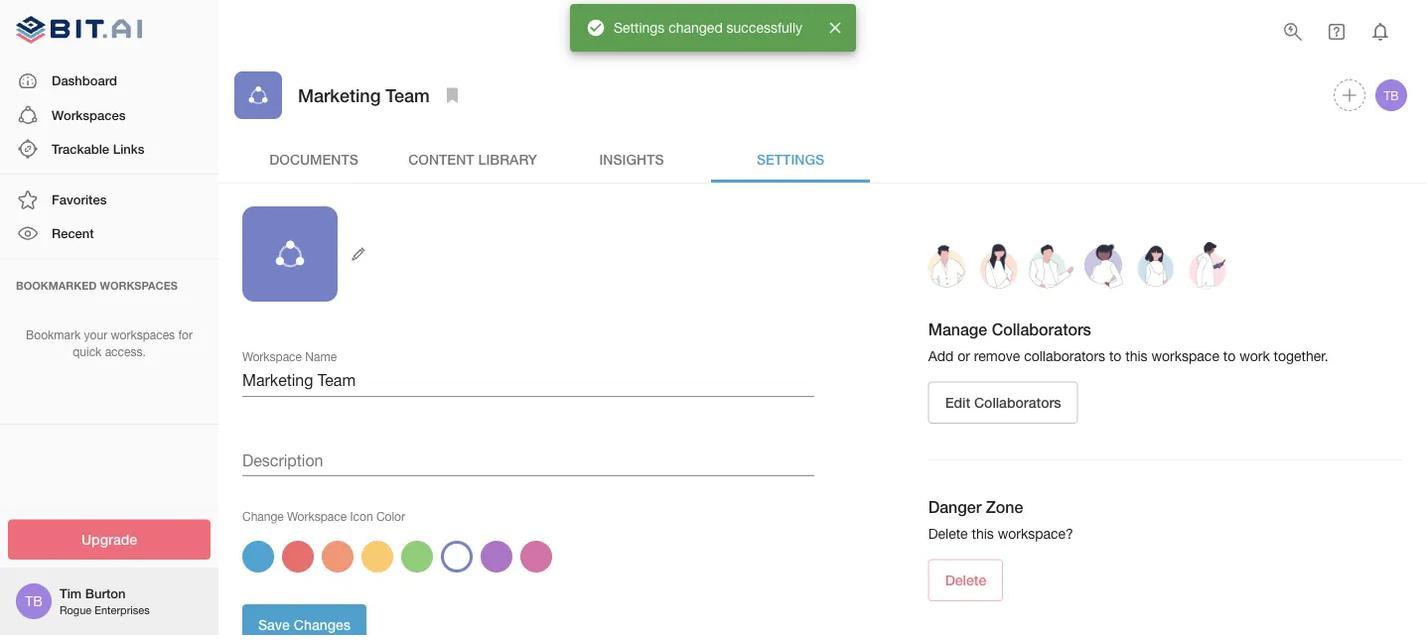 Task type: vqa. For each thing, say whether or not it's contained in the screenshot.
leftmost "Managing The Spaceship" "Link"
no



Task type: describe. For each thing, give the bounding box(es) containing it.
delete button
[[928, 560, 1003, 602]]

together.
[[1274, 348, 1329, 365]]

settings link
[[711, 135, 870, 183]]

bookmarked workspaces
[[16, 279, 178, 292]]

content library link
[[393, 135, 552, 183]]

settings for settings changed successfully
[[614, 20, 665, 36]]

or
[[958, 348, 970, 365]]

recent button
[[0, 217, 219, 251]]

manage collaborators add or remove collaborators to this workspace to work together.
[[928, 320, 1329, 365]]

change workspace icon color
[[242, 510, 405, 524]]

workspaces
[[100, 279, 178, 292]]

delete inside button
[[945, 573, 987, 589]]

favorites
[[52, 192, 107, 207]]

collaborators
[[1024, 348, 1106, 365]]

0 vertical spatial workspace
[[242, 350, 302, 364]]

workspaces button
[[0, 98, 219, 132]]

links
[[113, 141, 144, 156]]

collaborators for edit
[[974, 395, 1062, 411]]

edit collaborators button
[[928, 382, 1078, 424]]

1 vertical spatial tb
[[25, 594, 43, 610]]

burton
[[85, 586, 126, 602]]

dashboard button
[[0, 64, 219, 98]]

upgrade button
[[8, 520, 211, 560]]

enterprises
[[95, 604, 150, 617]]

save changes button
[[242, 605, 367, 636]]

color
[[376, 510, 405, 524]]

save
[[258, 617, 290, 633]]

manage
[[928, 320, 988, 339]]

this inside danger zone delete this workspace?
[[972, 526, 994, 542]]

zone
[[986, 498, 1024, 517]]

upgrade
[[81, 532, 137, 548]]

tab list containing documents
[[234, 135, 1411, 183]]

workspace?
[[998, 526, 1074, 542]]

workspaces
[[111, 328, 175, 342]]

1 vertical spatial workspace
[[287, 510, 347, 524]]

changes
[[294, 617, 351, 633]]

Workspace Description text field
[[242, 445, 815, 477]]

rogue
[[60, 604, 92, 617]]

marketing
[[298, 84, 381, 106]]

documents
[[269, 151, 358, 167]]

tim burton rogue enterprises
[[60, 586, 150, 617]]

delete inside danger zone delete this workspace?
[[928, 526, 968, 542]]

insights link
[[552, 135, 711, 183]]

content library
[[408, 151, 537, 167]]

workspaces
[[52, 107, 126, 122]]

your
[[84, 328, 107, 342]]

workspace
[[1152, 348, 1220, 365]]

trackable links
[[52, 141, 144, 156]]

insights
[[599, 151, 664, 167]]

this inside manage collaborators add or remove collaborators to this workspace to work together.
[[1126, 348, 1148, 365]]

name
[[305, 350, 337, 364]]

quick
[[73, 345, 102, 359]]



Task type: locate. For each thing, give the bounding box(es) containing it.
marketing team
[[298, 84, 430, 106]]

collaborators down remove in the bottom of the page
[[974, 395, 1062, 411]]

1 vertical spatial delete
[[945, 573, 987, 589]]

tab list
[[234, 135, 1411, 183]]

library
[[478, 151, 537, 167]]

1 horizontal spatial to
[[1224, 348, 1236, 365]]

Workspace Name text field
[[242, 366, 815, 397]]

collaborators
[[992, 320, 1092, 339], [974, 395, 1062, 411]]

save changes
[[258, 617, 351, 633]]

settings changed successfully alert
[[570, 4, 856, 52]]

remove
[[974, 348, 1020, 365]]

workspace
[[242, 350, 302, 364], [287, 510, 347, 524]]

documents link
[[234, 135, 393, 183]]

favorites button
[[0, 183, 219, 217]]

access.
[[105, 345, 146, 359]]

0 vertical spatial collaborators
[[992, 320, 1092, 339]]

danger
[[928, 498, 982, 517]]

bookmark image
[[441, 83, 465, 107]]

this left workspace
[[1126, 348, 1148, 365]]

settings inside settings changed successfully alert
[[614, 20, 665, 36]]

for
[[178, 328, 193, 342]]

delete down danger zone delete this workspace? on the right of page
[[945, 573, 987, 589]]

this
[[1126, 348, 1148, 365], [972, 526, 994, 542]]

collaborators inside manage collaborators add or remove collaborators to this workspace to work together.
[[992, 320, 1092, 339]]

trackable links button
[[0, 132, 219, 166]]

bookmark your workspaces for quick access.
[[26, 328, 193, 359]]

to right collaborators
[[1110, 348, 1122, 365]]

settings
[[614, 20, 665, 36], [757, 151, 825, 167]]

to
[[1110, 348, 1122, 365], [1224, 348, 1236, 365]]

1 vertical spatial collaborators
[[974, 395, 1062, 411]]

bookmarked
[[16, 279, 97, 292]]

workspace left name
[[242, 350, 302, 364]]

delete
[[928, 526, 968, 542], [945, 573, 987, 589]]

collaborators for manage
[[992, 320, 1092, 339]]

0 horizontal spatial settings
[[614, 20, 665, 36]]

this down zone
[[972, 526, 994, 542]]

1 horizontal spatial settings
[[757, 151, 825, 167]]

tb
[[1384, 88, 1399, 102], [25, 594, 43, 610]]

collaborators inside button
[[974, 395, 1062, 411]]

work
[[1240, 348, 1270, 365]]

1 vertical spatial settings
[[757, 151, 825, 167]]

settings inside settings link
[[757, 151, 825, 167]]

0 horizontal spatial to
[[1110, 348, 1122, 365]]

tb button
[[1373, 76, 1411, 114]]

edit
[[945, 395, 971, 411]]

workspace name
[[242, 350, 337, 364]]

1 horizontal spatial tb
[[1384, 88, 1399, 102]]

content
[[408, 151, 474, 167]]

0 horizontal spatial this
[[972, 526, 994, 542]]

trackable
[[52, 141, 109, 156]]

1 horizontal spatial this
[[1126, 348, 1148, 365]]

0 vertical spatial delete
[[928, 526, 968, 542]]

collaborators up collaborators
[[992, 320, 1092, 339]]

changed
[[669, 20, 723, 36]]

delete down danger
[[928, 526, 968, 542]]

0 horizontal spatial tb
[[25, 594, 43, 610]]

icon
[[350, 510, 373, 524]]

edit collaborators
[[945, 395, 1062, 411]]

bookmark
[[26, 328, 81, 342]]

to left work
[[1224, 348, 1236, 365]]

1 to from the left
[[1110, 348, 1122, 365]]

dashboard
[[52, 73, 117, 89]]

tb inside 'button'
[[1384, 88, 1399, 102]]

successfully
[[727, 20, 803, 36]]

change
[[242, 510, 284, 524]]

settings changed successfully
[[614, 20, 803, 36]]

tim
[[60, 586, 82, 602]]

1 vertical spatial this
[[972, 526, 994, 542]]

0 vertical spatial this
[[1126, 348, 1148, 365]]

danger zone delete this workspace?
[[928, 498, 1074, 542]]

settings for settings
[[757, 151, 825, 167]]

0 vertical spatial tb
[[1384, 88, 1399, 102]]

workspace left icon
[[287, 510, 347, 524]]

2 to from the left
[[1224, 348, 1236, 365]]

0 vertical spatial settings
[[614, 20, 665, 36]]

add
[[928, 348, 954, 365]]

recent
[[52, 226, 94, 241]]

team
[[386, 84, 430, 106]]



